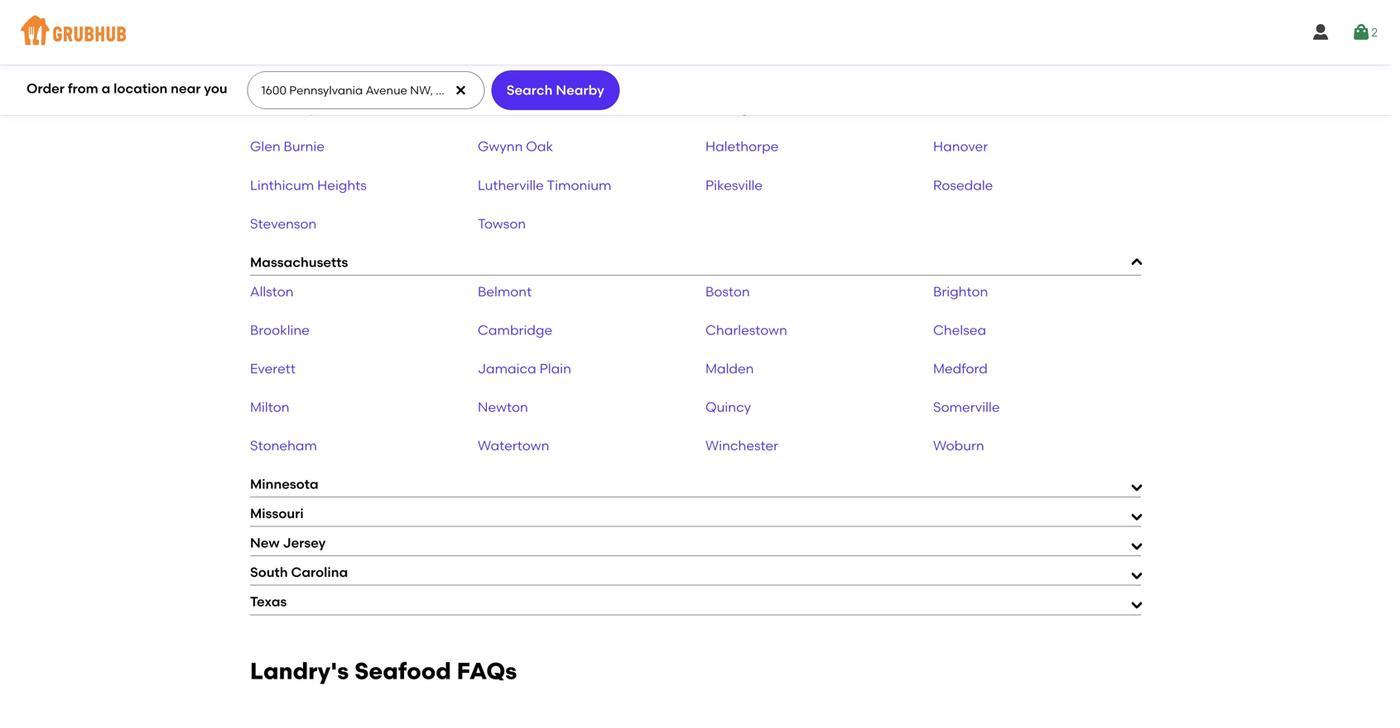 Task type: vqa. For each thing, say whether or not it's contained in the screenshot.
"Kitchen"
no



Task type: locate. For each thing, give the bounding box(es) containing it.
order from a location near you
[[26, 81, 227, 97]]

essex
[[933, 100, 968, 116]]

minnesota
[[250, 476, 319, 492]]

heights
[[317, 177, 367, 193]]

nearby
[[556, 82, 604, 98]]

svg image inside 2 'button'
[[1351, 22, 1371, 42]]

jersey
[[283, 535, 326, 551]]

pikesville link
[[705, 177, 763, 193]]

towson link
[[478, 216, 526, 232]]

stoneham link
[[250, 438, 317, 454]]

svg image
[[1311, 22, 1331, 42], [1351, 22, 1371, 42], [454, 84, 467, 97]]

belmont
[[478, 283, 532, 300]]

2 horizontal spatial svg image
[[1351, 22, 1371, 42]]

cockeysville link
[[933, 61, 1012, 78]]

newton link
[[478, 399, 528, 415]]

cambridge
[[478, 322, 552, 338]]

chelsea
[[933, 322, 986, 338]]

brooklyn link
[[478, 61, 533, 78]]

search nearby button
[[491, 70, 620, 110]]

milton link
[[250, 399, 289, 415]]

allston
[[250, 283, 294, 300]]

brookline link
[[250, 322, 310, 338]]

medford link
[[933, 361, 988, 377]]

malden
[[705, 361, 754, 377]]

faqs
[[457, 657, 517, 685]]

gwynn oak
[[478, 138, 553, 155]]

brookline
[[250, 322, 310, 338]]

quincy
[[705, 399, 751, 415]]

missouri
[[250, 506, 304, 522]]

search nearby
[[506, 82, 604, 98]]

2
[[1371, 25, 1378, 39]]

glen burnie link
[[250, 138, 325, 155]]

watertown link
[[478, 438, 549, 454]]

baltimore link
[[250, 61, 313, 78]]

Search Address search field
[[247, 72, 483, 108]]

0 horizontal spatial svg image
[[454, 84, 467, 97]]

curtis
[[250, 100, 288, 116]]

malden link
[[705, 361, 754, 377]]

everett link
[[250, 361, 296, 377]]

baltimore
[[250, 61, 313, 78]]

milton
[[250, 399, 289, 415]]

new jersey
[[250, 535, 326, 551]]

catonsville
[[705, 61, 777, 78]]

watertown
[[478, 438, 549, 454]]

location
[[114, 81, 168, 97]]

winchester link
[[705, 438, 778, 454]]

1 horizontal spatial svg image
[[1311, 22, 1331, 42]]

brighton
[[933, 283, 988, 300]]

main navigation navigation
[[0, 0, 1391, 65]]

medford
[[933, 361, 988, 377]]

tab
[[250, 31, 1141, 54]]

south carolina
[[250, 564, 348, 581]]

search
[[506, 82, 553, 98]]

elkridge
[[705, 100, 757, 116]]

cambridge link
[[478, 322, 552, 338]]

chelsea link
[[933, 322, 986, 338]]



Task type: describe. For each thing, give the bounding box(es) containing it.
new
[[250, 535, 280, 551]]

woburn
[[933, 438, 984, 454]]

stoneham
[[250, 438, 317, 454]]

near
[[171, 81, 201, 97]]

glen burnie
[[250, 138, 325, 155]]

glen
[[250, 138, 280, 155]]

somerville link
[[933, 399, 1000, 415]]

halethorpe link
[[705, 138, 779, 155]]

carolina
[[291, 564, 348, 581]]

hanover link
[[933, 138, 988, 155]]

jamaica plain
[[478, 361, 571, 377]]

charlestown link
[[705, 322, 787, 338]]

woburn link
[[933, 438, 984, 454]]

massachusetts
[[250, 254, 348, 270]]

dundalk link
[[478, 100, 532, 116]]

order
[[26, 81, 65, 97]]

winchester
[[705, 438, 778, 454]]

bay
[[292, 100, 316, 116]]

hanover
[[933, 138, 988, 155]]

plain
[[540, 361, 571, 377]]

landry's
[[250, 657, 349, 685]]

gwynn oak link
[[478, 138, 553, 155]]

oak
[[526, 138, 553, 155]]

brooklyn
[[478, 61, 533, 78]]

a
[[102, 81, 110, 97]]

timonium
[[547, 177, 611, 193]]

lutherville
[[478, 177, 544, 193]]

jamaica plain link
[[478, 361, 571, 377]]

cockeysville
[[933, 61, 1012, 78]]

stevenson link
[[250, 216, 317, 232]]

halethorpe
[[705, 138, 779, 155]]

dundalk
[[478, 100, 532, 116]]

newton
[[478, 399, 528, 415]]

boston
[[705, 283, 750, 300]]

catonsville link
[[705, 61, 777, 78]]

lutherville timonium
[[478, 177, 611, 193]]

curtis bay
[[250, 100, 316, 116]]

linthicum heights link
[[250, 177, 367, 193]]

boston link
[[705, 283, 750, 300]]

linthicum heights
[[250, 177, 367, 193]]

everett
[[250, 361, 296, 377]]

brighton link
[[933, 283, 988, 300]]

seafood
[[354, 657, 451, 685]]

curtis bay link
[[250, 100, 316, 116]]

allston link
[[250, 283, 294, 300]]

elkridge link
[[705, 100, 757, 116]]

rosedale link
[[933, 177, 993, 193]]

texas
[[250, 594, 287, 610]]

burnie
[[284, 138, 325, 155]]

essex link
[[933, 100, 968, 116]]

stevenson
[[250, 216, 317, 232]]

lutherville timonium link
[[478, 177, 611, 193]]

pikesville
[[705, 177, 763, 193]]

linthicum
[[250, 177, 314, 193]]

from
[[68, 81, 98, 97]]

quincy link
[[705, 399, 751, 415]]

you
[[204, 81, 227, 97]]

charlestown
[[705, 322, 787, 338]]

rosedale
[[933, 177, 993, 193]]

jamaica
[[478, 361, 536, 377]]

belmont link
[[478, 283, 532, 300]]

2 button
[[1351, 17, 1378, 47]]

somerville
[[933, 399, 1000, 415]]

landry's seafood faqs
[[250, 657, 517, 685]]

gwynn
[[478, 138, 523, 155]]



